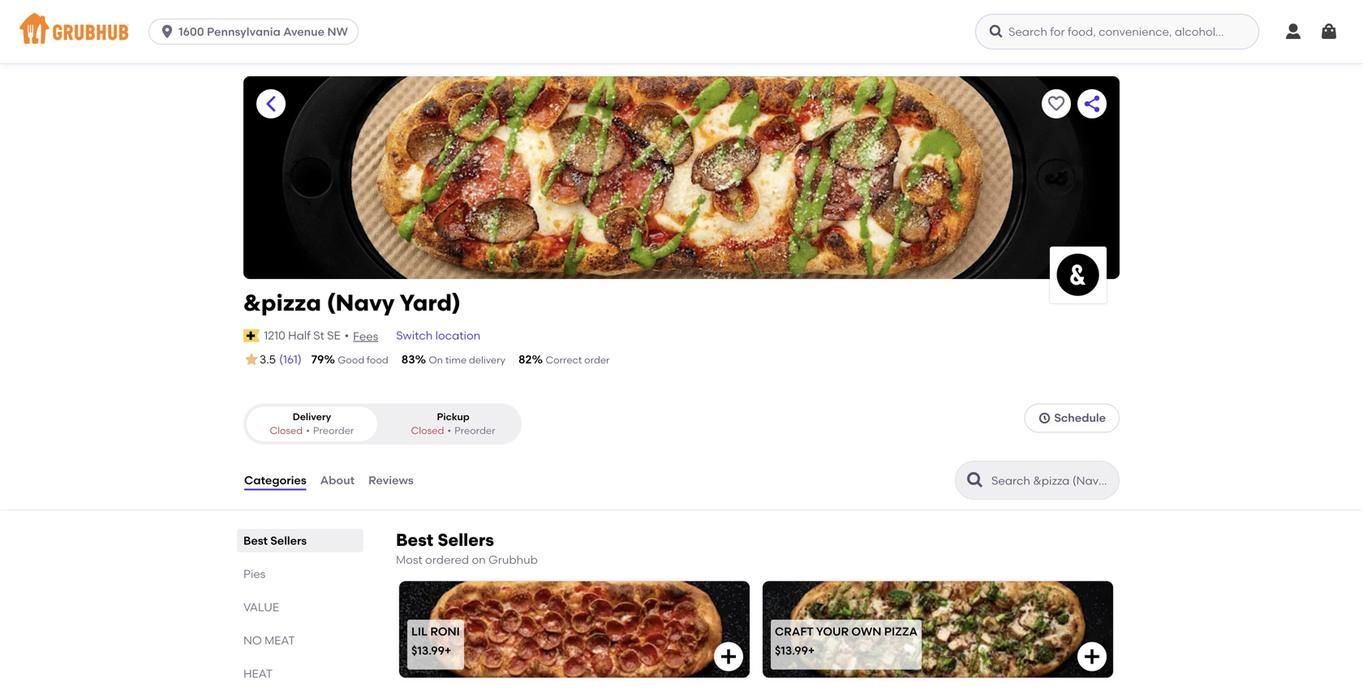 Task type: describe. For each thing, give the bounding box(es) containing it.
yard)
[[400, 289, 461, 317]]

lil roni $13.99 +
[[412, 625, 460, 658]]

3.5
[[260, 353, 276, 367]]

$13.99 inside craft your own pizza $13.99 +
[[775, 644, 808, 658]]

avenue
[[283, 25, 325, 39]]

nw
[[327, 25, 348, 39]]

&pizza
[[243, 289, 321, 317]]

se
[[327, 329, 341, 343]]

closed for delivery
[[270, 425, 303, 437]]

• for pickup closed • preorder
[[448, 425, 451, 437]]

pies
[[243, 567, 266, 581]]

subscription pass image
[[243, 329, 260, 342]]

food
[[367, 354, 389, 366]]

caret left icon image
[[261, 94, 281, 114]]

closed for pickup
[[411, 425, 444, 437]]

fees
[[353, 330, 378, 343]]

st
[[313, 329, 325, 343]]

craft
[[775, 625, 814, 639]]

on
[[429, 354, 443, 366]]

craft your own pizza $13.99 +
[[775, 625, 918, 658]]

Search &pizza (Navy Yard) search field
[[990, 473, 1114, 489]]

best sellers most ordered on grubhub
[[396, 530, 538, 567]]

correct
[[546, 354, 582, 366]]

fees button
[[352, 328, 379, 346]]

delivery closed • preorder
[[270, 411, 354, 437]]

value
[[243, 601, 279, 614]]

correct order
[[546, 354, 610, 366]]

delivery
[[293, 411, 331, 423]]

best for best sellers
[[243, 534, 268, 548]]

save this restaurant button
[[1042, 89, 1071, 119]]

delivery
[[469, 354, 506, 366]]

pickup closed • preorder
[[411, 411, 496, 437]]

1600 pennsylvania avenue nw button
[[149, 19, 365, 45]]

preorder for pickup
[[455, 425, 496, 437]]

about button
[[320, 451, 356, 510]]

1600
[[179, 25, 204, 39]]

reviews button
[[368, 451, 415, 510]]

(navy
[[327, 289, 395, 317]]

83
[[402, 353, 415, 366]]

pennsylvania
[[207, 25, 281, 39]]

time
[[445, 354, 467, 366]]

share icon image
[[1083, 94, 1102, 114]]

no
[[243, 634, 262, 648]]

Search for food, convenience, alcohol... search field
[[976, 14, 1260, 50]]

switch location
[[396, 329, 481, 343]]

most
[[396, 553, 423, 567]]

+ inside craft your own pizza $13.99 +
[[808, 644, 815, 658]]

1210 half st se button
[[263, 327, 341, 345]]

$13.99 inside lil roni $13.99 +
[[412, 644, 445, 658]]

on
[[472, 553, 486, 567]]

switch
[[396, 329, 433, 343]]

switch location button
[[395, 327, 481, 345]]

search icon image
[[966, 471, 985, 490]]

sellers for best sellers
[[271, 534, 307, 548]]

+ inside lil roni $13.99 +
[[445, 644, 452, 658]]

your
[[816, 625, 849, 639]]



Task type: vqa. For each thing, say whether or not it's contained in the screenshot.
(281)
no



Task type: locate. For each thing, give the bounding box(es) containing it.
1 closed from the left
[[270, 425, 303, 437]]

roni
[[430, 625, 460, 639]]

schedule button
[[1025, 404, 1120, 433]]

star icon image
[[243, 352, 260, 368]]

svg image inside schedule button
[[1038, 412, 1051, 425]]

0 horizontal spatial +
[[445, 644, 452, 658]]

0 horizontal spatial $13.99
[[412, 644, 445, 658]]

own
[[852, 625, 882, 639]]

1 + from the left
[[445, 644, 452, 658]]

best up 'pies'
[[243, 534, 268, 548]]

2 + from the left
[[808, 644, 815, 658]]

preorder for delivery
[[313, 425, 354, 437]]

good food
[[338, 354, 389, 366]]

grubhub
[[489, 553, 538, 567]]

preorder down delivery
[[313, 425, 354, 437]]

svg image
[[1320, 22, 1339, 41], [719, 647, 739, 667]]

sellers down categories 'button'
[[271, 534, 307, 548]]

pizza
[[885, 625, 918, 639]]

location
[[436, 329, 481, 343]]

main navigation navigation
[[0, 0, 1364, 63]]

1 $13.99 from the left
[[412, 644, 445, 658]]

1 horizontal spatial $13.99
[[775, 644, 808, 658]]

1 vertical spatial svg image
[[719, 647, 739, 667]]

1 horizontal spatial svg image
[[1320, 22, 1339, 41]]

1 horizontal spatial sellers
[[438, 530, 494, 551]]

$13.99
[[412, 644, 445, 658], [775, 644, 808, 658]]

1 preorder from the left
[[313, 425, 354, 437]]

1 horizontal spatial closed
[[411, 425, 444, 437]]

$13.99 down craft
[[775, 644, 808, 658]]

1600 pennsylvania avenue nw
[[179, 25, 348, 39]]

2 $13.99 from the left
[[775, 644, 808, 658]]

sellers
[[438, 530, 494, 551], [271, 534, 307, 548]]

svg image inside 1600 pennsylvania avenue nw button
[[159, 24, 175, 40]]

sellers up on
[[438, 530, 494, 551]]

1 horizontal spatial preorder
[[455, 425, 496, 437]]

meat
[[265, 634, 295, 648]]

1210
[[264, 329, 285, 343]]

• down delivery
[[306, 425, 310, 437]]

0 horizontal spatial sellers
[[271, 534, 307, 548]]

pickup
[[437, 411, 470, 423]]

best up "most"
[[396, 530, 434, 551]]

schedule
[[1055, 411, 1106, 425]]

lil
[[412, 625, 428, 639]]

1210 half st se
[[264, 329, 341, 343]]

preorder inside pickup closed • preorder
[[455, 425, 496, 437]]

best sellers
[[243, 534, 307, 548]]

preorder
[[313, 425, 354, 437], [455, 425, 496, 437]]

(161)
[[279, 353, 302, 366]]

best inside best sellers most ordered on grubhub
[[396, 530, 434, 551]]

+ down the roni
[[445, 644, 452, 658]]

• inside delivery closed • preorder
[[306, 425, 310, 437]]

about
[[320, 474, 355, 487]]

reviews
[[369, 474, 414, 487]]

on time delivery
[[429, 354, 506, 366]]

79
[[311, 353, 324, 366]]

no meat
[[243, 634, 295, 648]]

• down pickup
[[448, 425, 451, 437]]

preorder inside delivery closed • preorder
[[313, 425, 354, 437]]

closed down delivery
[[270, 425, 303, 437]]

0 horizontal spatial svg image
[[719, 647, 739, 667]]

2 preorder from the left
[[455, 425, 496, 437]]

sellers for best sellers most ordered on grubhub
[[438, 530, 494, 551]]

option group containing delivery closed • preorder
[[243, 404, 522, 445]]

2 closed from the left
[[411, 425, 444, 437]]

• inside • fees
[[345, 329, 349, 343]]

0 horizontal spatial preorder
[[313, 425, 354, 437]]

+ down craft
[[808, 644, 815, 658]]

closed
[[270, 425, 303, 437], [411, 425, 444, 437]]

closed inside delivery closed • preorder
[[270, 425, 303, 437]]

categories button
[[243, 451, 307, 510]]

save this restaurant image
[[1047, 94, 1067, 114]]

1 horizontal spatial best
[[396, 530, 434, 551]]

ordered
[[425, 553, 469, 567]]

svg image inside the main navigation 'navigation'
[[1320, 22, 1339, 41]]

+
[[445, 644, 452, 658], [808, 644, 815, 658]]

sellers inside best sellers most ordered on grubhub
[[438, 530, 494, 551]]

half
[[288, 329, 311, 343]]

heat
[[243, 667, 273, 681]]

1 horizontal spatial •
[[345, 329, 349, 343]]

82
[[519, 353, 532, 366]]

0 horizontal spatial •
[[306, 425, 310, 437]]

option group
[[243, 404, 522, 445]]

•
[[345, 329, 349, 343], [306, 425, 310, 437], [448, 425, 451, 437]]

closed down pickup
[[411, 425, 444, 437]]

svg image
[[1284, 22, 1304, 41], [159, 24, 175, 40], [989, 24, 1005, 40], [1038, 412, 1051, 425], [1083, 647, 1102, 667]]

&pizza (navy yard)
[[243, 289, 461, 317]]

categories
[[244, 474, 307, 487]]

order
[[585, 354, 610, 366]]

• right se
[[345, 329, 349, 343]]

0 horizontal spatial closed
[[270, 425, 303, 437]]

• for delivery closed • preorder
[[306, 425, 310, 437]]

2 horizontal spatial •
[[448, 425, 451, 437]]

$13.99 down lil
[[412, 644, 445, 658]]

1 horizontal spatial +
[[808, 644, 815, 658]]

best for best sellers most ordered on grubhub
[[396, 530, 434, 551]]

0 horizontal spatial best
[[243, 534, 268, 548]]

closed inside pickup closed • preorder
[[411, 425, 444, 437]]

best
[[396, 530, 434, 551], [243, 534, 268, 548]]

0 vertical spatial svg image
[[1320, 22, 1339, 41]]

&pizza (navy yard) logo image
[[1050, 247, 1107, 304]]

preorder down pickup
[[455, 425, 496, 437]]

• fees
[[345, 329, 378, 343]]

• inside pickup closed • preorder
[[448, 425, 451, 437]]

good
[[338, 354, 365, 366]]



